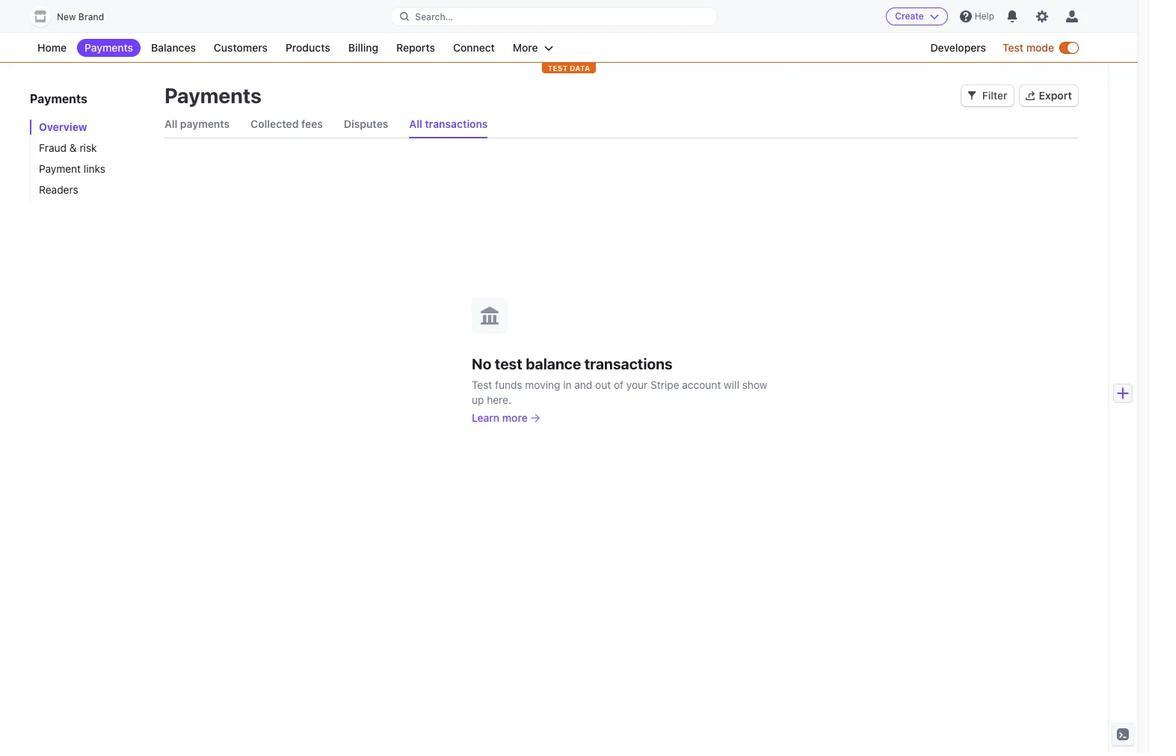 Task type: describe. For each thing, give the bounding box(es) containing it.
your
[[627, 378, 648, 391]]

learn
[[472, 411, 500, 424]]

of
[[614, 378, 624, 391]]

tab list containing all payments
[[165, 111, 1079, 138]]

test
[[548, 64, 568, 73]]

brand
[[78, 11, 104, 22]]

filter
[[983, 89, 1008, 102]]

create
[[896, 10, 925, 22]]

more
[[503, 411, 528, 424]]

create button
[[887, 7, 948, 25]]

learn more link
[[472, 410, 540, 425]]

up
[[472, 393, 484, 406]]

balance
[[526, 355, 581, 372]]

help
[[975, 10, 995, 22]]

here.
[[487, 393, 512, 406]]

test for test mode
[[1003, 41, 1024, 54]]

mode
[[1027, 41, 1055, 54]]

test for test funds moving in and out of your stripe account will show up here.
[[472, 378, 492, 391]]

export button
[[1020, 85, 1079, 106]]

fees
[[302, 117, 323, 130]]

payments
[[180, 117, 230, 130]]

overview
[[39, 120, 87, 133]]

collected fees link
[[251, 111, 323, 138]]

payments link
[[77, 39, 141, 57]]

in
[[563, 378, 572, 391]]

billing
[[348, 41, 379, 54]]

test funds moving in and out of your stripe account will show up here.
[[472, 378, 768, 406]]

and
[[575, 378, 593, 391]]

products link
[[278, 39, 338, 57]]

reports
[[397, 41, 435, 54]]

Search… search field
[[392, 7, 717, 26]]

moving
[[525, 378, 561, 391]]

readers
[[39, 183, 78, 196]]

collected fees
[[251, 117, 323, 130]]

all transactions
[[410, 117, 488, 130]]

fraud & risk
[[39, 141, 97, 154]]

export
[[1040, 89, 1073, 102]]

all payments
[[165, 117, 230, 130]]

payments inside "link"
[[85, 41, 133, 54]]

developers
[[931, 41, 987, 54]]

more button
[[506, 39, 561, 57]]

all transactions link
[[410, 111, 488, 138]]

account
[[683, 378, 721, 391]]

test data
[[548, 64, 591, 73]]

payments up payments
[[165, 83, 262, 108]]

notifications image
[[1007, 10, 1019, 22]]



Task type: vqa. For each thing, say whether or not it's contained in the screenshot.
Product Catalog
no



Task type: locate. For each thing, give the bounding box(es) containing it.
all payments link
[[165, 111, 230, 138]]

test mode
[[1003, 41, 1055, 54]]

all for all payments
[[165, 117, 178, 130]]

disputes link
[[344, 111, 389, 138]]

products
[[286, 41, 330, 54]]

Search… text field
[[392, 7, 717, 26]]

test up the up on the bottom of the page
[[472, 378, 492, 391]]

tab list
[[165, 111, 1079, 138]]

0 horizontal spatial all
[[165, 117, 178, 130]]

risk
[[80, 141, 97, 154]]

0 vertical spatial test
[[1003, 41, 1024, 54]]

collected
[[251, 117, 299, 130]]

disputes
[[344, 117, 389, 130]]

connect
[[453, 41, 495, 54]]

0 horizontal spatial transactions
[[425, 117, 488, 130]]

1 horizontal spatial transactions
[[585, 355, 673, 372]]

1 vertical spatial test
[[472, 378, 492, 391]]

customers link
[[206, 39, 275, 57]]

transactions
[[425, 117, 488, 130], [585, 355, 673, 372]]

0 vertical spatial transactions
[[425, 117, 488, 130]]

billing link
[[341, 39, 386, 57]]

overview link
[[30, 120, 150, 135]]

payment links link
[[30, 162, 150, 177]]

new brand button
[[30, 6, 119, 27]]

customers
[[214, 41, 268, 54]]

out
[[596, 378, 611, 391]]

all right disputes
[[410, 117, 422, 130]]

more
[[513, 41, 538, 54]]

1 all from the left
[[165, 117, 178, 130]]

data
[[570, 64, 591, 73]]

payments down "brand"
[[85, 41, 133, 54]]

will
[[724, 378, 740, 391]]

payments up overview
[[30, 92, 87, 105]]

fraud & risk link
[[30, 141, 150, 156]]

test inside the test funds moving in and out of your stripe account will show up here.
[[472, 378, 492, 391]]

payment
[[39, 162, 81, 175]]

search…
[[415, 11, 453, 22]]

connect link
[[446, 39, 503, 57]]

test left "mode" at right
[[1003, 41, 1024, 54]]

links
[[84, 162, 105, 175]]

svg image
[[968, 91, 977, 100]]

test
[[1003, 41, 1024, 54], [472, 378, 492, 391]]

all
[[165, 117, 178, 130], [410, 117, 422, 130]]

payments
[[85, 41, 133, 54], [165, 83, 262, 108], [30, 92, 87, 105]]

home link
[[30, 39, 74, 57]]

test
[[495, 355, 523, 372]]

filter button
[[962, 85, 1014, 106]]

2 all from the left
[[410, 117, 422, 130]]

payment links
[[39, 162, 105, 175]]

new brand
[[57, 11, 104, 22]]

fraud
[[39, 141, 67, 154]]

0 horizontal spatial test
[[472, 378, 492, 391]]

reports link
[[389, 39, 443, 57]]

new
[[57, 11, 76, 22]]

no test balance transactions
[[472, 355, 673, 372]]

1 horizontal spatial all
[[410, 117, 422, 130]]

help button
[[954, 4, 1001, 28]]

balances link
[[144, 39, 203, 57]]

1 vertical spatial transactions
[[585, 355, 673, 372]]

developers link
[[924, 39, 994, 57]]

show
[[743, 378, 768, 391]]

home
[[37, 41, 67, 54]]

balances
[[151, 41, 196, 54]]

1 horizontal spatial test
[[1003, 41, 1024, 54]]

transactions inside tab list
[[425, 117, 488, 130]]

all left payments
[[165, 117, 178, 130]]

stripe
[[651, 378, 680, 391]]

&
[[69, 141, 77, 154]]

funds
[[495, 378, 523, 391]]

learn more
[[472, 411, 528, 424]]

no
[[472, 355, 492, 372]]

all for all transactions
[[410, 117, 422, 130]]

readers link
[[30, 183, 150, 197]]



